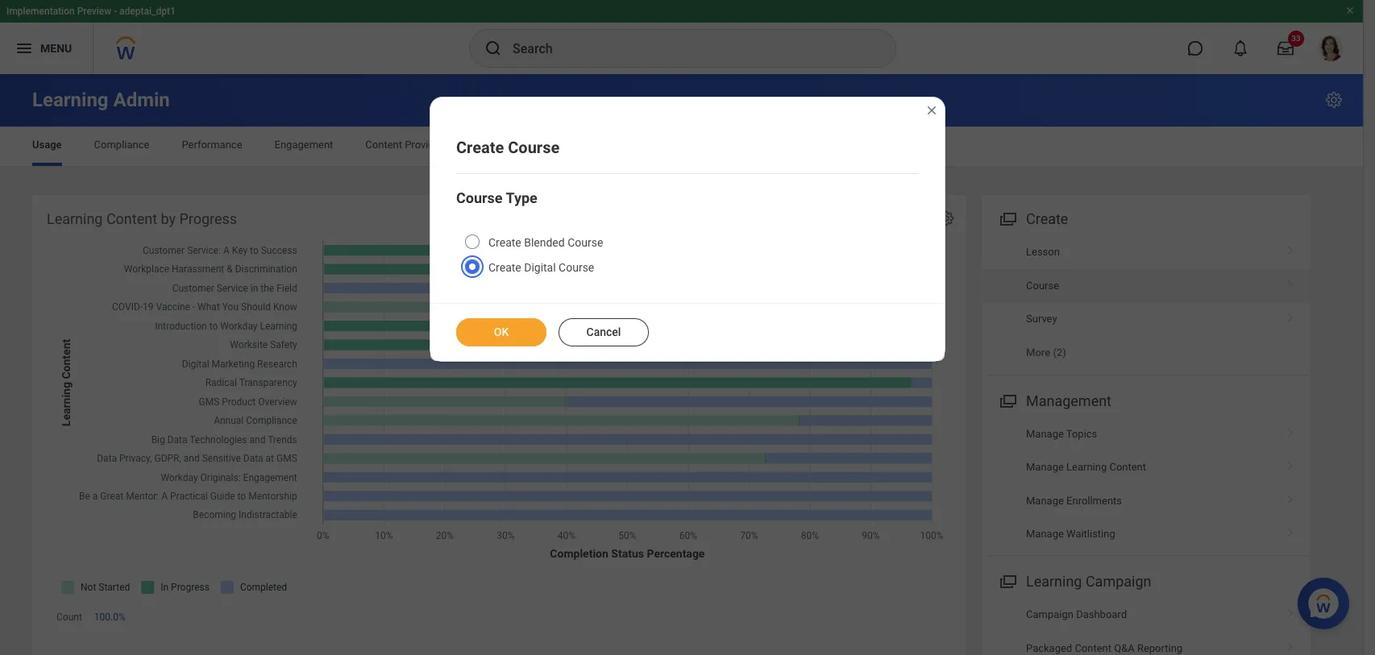 Task type: locate. For each thing, give the bounding box(es) containing it.
list containing lesson
[[982, 236, 1311, 370]]

content left q&a in the right of the page
[[1075, 643, 1112, 655]]

content
[[366, 139, 402, 151], [106, 210, 157, 227], [1110, 461, 1147, 473], [1075, 643, 1112, 655]]

chevron right image for lesson
[[1281, 240, 1301, 257]]

manage enrollments
[[1027, 495, 1122, 507]]

create blended course
[[489, 236, 603, 249]]

tab list containing usage
[[16, 127, 1347, 166]]

adeptai_dpt1
[[119, 6, 176, 17]]

manage up manage waitlisting
[[1027, 495, 1064, 507]]

campaign dashboard
[[1027, 609, 1127, 621]]

chevron right image inside survey link
[[1281, 307, 1301, 323]]

create course dialog
[[430, 97, 946, 362]]

learning down the usage
[[47, 210, 103, 227]]

list containing manage topics
[[982, 417, 1311, 551]]

list for management
[[982, 417, 1311, 551]]

chevron right image inside manage enrollments link
[[1281, 489, 1301, 505]]

blended
[[524, 236, 565, 249]]

course up type
[[508, 138, 560, 157]]

create inside learning admin main content
[[1027, 210, 1069, 227]]

menu group image for create
[[997, 207, 1018, 229]]

chevron right image inside campaign dashboard link
[[1281, 604, 1301, 620]]

0 vertical spatial campaign
[[1086, 574, 1152, 591]]

0 vertical spatial list
[[982, 236, 1311, 370]]

campaign up packaged
[[1027, 609, 1074, 621]]

create for create
[[1027, 210, 1069, 227]]

2 chevron right image from the top
[[1281, 274, 1301, 290]]

0 horizontal spatial campaign
[[1027, 609, 1074, 621]]

manage topics link
[[982, 417, 1311, 451]]

2 menu group image from the top
[[997, 570, 1018, 592]]

content left providers
[[366, 139, 402, 151]]

manage for manage waitlisting
[[1027, 528, 1064, 540]]

5 chevron right image from the top
[[1281, 489, 1301, 505]]

content left by on the top of the page
[[106, 210, 157, 227]]

campaign inside list
[[1027, 609, 1074, 621]]

manage left topics
[[1027, 428, 1064, 440]]

course
[[508, 138, 560, 157], [456, 189, 503, 206], [568, 236, 603, 249], [559, 261, 595, 274], [1027, 279, 1060, 292]]

create up lesson
[[1027, 210, 1069, 227]]

1 manage from the top
[[1027, 428, 1064, 440]]

-
[[114, 6, 117, 17]]

course right digital
[[559, 261, 595, 274]]

4 chevron right image from the top
[[1281, 422, 1301, 438]]

topics
[[1067, 428, 1098, 440]]

7 chevron right image from the top
[[1281, 604, 1301, 620]]

chevron right image inside manage topics link
[[1281, 422, 1301, 438]]

chevron right image for manage enrollments
[[1281, 489, 1301, 505]]

performance
[[182, 139, 242, 151]]

4 manage from the top
[[1027, 528, 1064, 540]]

1 vertical spatial menu group image
[[997, 570, 1018, 592]]

manage for manage enrollments
[[1027, 495, 1064, 507]]

course type button
[[456, 189, 538, 206]]

1 list from the top
[[982, 236, 1311, 370]]

content down manage topics link
[[1110, 461, 1147, 473]]

manage down manage enrollments
[[1027, 528, 1064, 540]]

menu group image
[[997, 207, 1018, 229], [997, 570, 1018, 592]]

learning for content
[[47, 210, 103, 227]]

chevron right image inside course link
[[1281, 274, 1301, 290]]

implementation
[[6, 6, 75, 17]]

by
[[161, 210, 176, 227]]

0 vertical spatial menu group image
[[997, 207, 1018, 229]]

chevron right image inside the lesson link
[[1281, 240, 1301, 257]]

6 chevron right image from the top
[[1281, 522, 1301, 539]]

learning up campaign dashboard
[[1027, 574, 1082, 591]]

3 list from the top
[[982, 599, 1311, 656]]

learning up the usage
[[32, 89, 108, 111]]

packaged content q&a reporting
[[1027, 643, 1183, 655]]

course down lesson
[[1027, 279, 1060, 292]]

close create course image
[[926, 104, 939, 117]]

1 menu group image from the top
[[997, 207, 1018, 229]]

create up course type button on the top left
[[456, 138, 504, 157]]

ok button
[[456, 319, 547, 347]]

1 vertical spatial campaign
[[1027, 609, 1074, 621]]

type
[[506, 189, 538, 206]]

manage
[[1027, 428, 1064, 440], [1027, 461, 1064, 473], [1027, 495, 1064, 507], [1027, 528, 1064, 540]]

usage
[[32, 139, 62, 151]]

chevron right image for manage topics
[[1281, 422, 1301, 438]]

2 list from the top
[[982, 417, 1311, 551]]

create left digital
[[489, 261, 522, 274]]

dashboard
[[1077, 609, 1127, 621]]

learning down topics
[[1067, 461, 1107, 473]]

learning campaign
[[1027, 574, 1152, 591]]

8 chevron right image from the top
[[1281, 637, 1301, 653]]

chevron right image
[[1281, 240, 1301, 257], [1281, 274, 1301, 290], [1281, 307, 1301, 323], [1281, 422, 1301, 438], [1281, 489, 1301, 505], [1281, 522, 1301, 539], [1281, 604, 1301, 620], [1281, 637, 1301, 653]]

course left type
[[456, 189, 503, 206]]

create left blended
[[489, 236, 522, 249]]

learning
[[32, 89, 108, 111], [47, 210, 103, 227], [1067, 461, 1107, 473], [1027, 574, 1082, 591]]

chevron right image
[[1281, 456, 1301, 472]]

course inside list item
[[1027, 279, 1060, 292]]

tab list
[[16, 127, 1347, 166]]

list containing campaign dashboard
[[982, 599, 1311, 656]]

2 vertical spatial list
[[982, 599, 1311, 656]]

chevron right image inside manage waitlisting link
[[1281, 522, 1301, 539]]

course type
[[456, 189, 538, 206]]

manage enrollments link
[[982, 484, 1311, 518]]

create
[[456, 138, 504, 157], [1027, 210, 1069, 227], [489, 236, 522, 249], [489, 261, 522, 274]]

configure this page image
[[1325, 90, 1344, 110]]

1 horizontal spatial campaign
[[1086, 574, 1152, 591]]

learning inside list
[[1067, 461, 1107, 473]]

admin
[[113, 89, 170, 111]]

campaign up dashboard
[[1086, 574, 1152, 591]]

create for create blended course
[[489, 236, 522, 249]]

chevron right image for campaign dashboard
[[1281, 604, 1301, 620]]

campaign
[[1086, 574, 1152, 591], [1027, 609, 1074, 621]]

campaign dashboard link
[[982, 599, 1311, 632]]

list
[[982, 236, 1311, 370], [982, 417, 1311, 551], [982, 599, 1311, 656]]

1 vertical spatial list
[[982, 417, 1311, 551]]

1 chevron right image from the top
[[1281, 240, 1301, 257]]

chevron right image inside packaged content q&a reporting link
[[1281, 637, 1301, 653]]

preview
[[77, 6, 111, 17]]

3 manage from the top
[[1027, 495, 1064, 507]]

content inside tab list
[[366, 139, 402, 151]]

create digital course
[[489, 261, 595, 274]]

cancel
[[587, 326, 621, 339]]

chevron right image for manage waitlisting
[[1281, 522, 1301, 539]]

reporting
[[1138, 643, 1183, 655]]

3 chevron right image from the top
[[1281, 307, 1301, 323]]

manage learning content link
[[982, 451, 1311, 484]]

content providers
[[366, 139, 449, 151]]

manage down manage topics
[[1027, 461, 1064, 473]]

packaged content q&a reporting link
[[982, 632, 1311, 656]]

2 manage from the top
[[1027, 461, 1064, 473]]



Task type: vqa. For each thing, say whether or not it's contained in the screenshot.
in progress, press delete to clear value, ctrl + enter opens in new window. 'option'
no



Task type: describe. For each thing, give the bounding box(es) containing it.
compliance
[[94, 139, 149, 151]]

implementation preview -   adeptai_dpt1
[[6, 6, 176, 17]]

100.0%
[[94, 612, 126, 623]]

ok
[[494, 326, 509, 339]]

lesson link
[[982, 236, 1311, 269]]

course list item
[[982, 269, 1311, 302]]

menu group image
[[997, 389, 1018, 411]]

survey
[[1027, 313, 1058, 325]]

implementation preview -   adeptai_dpt1 banner
[[0, 0, 1364, 74]]

create for create digital course
[[489, 261, 522, 274]]

inbox large image
[[1278, 40, 1294, 56]]

survey link
[[982, 302, 1311, 336]]

progress
[[179, 210, 237, 227]]

notifications large image
[[1233, 40, 1249, 56]]

list for create
[[982, 236, 1311, 370]]

manage waitlisting
[[1027, 528, 1116, 540]]

costs
[[481, 139, 508, 151]]

manage topics
[[1027, 428, 1098, 440]]

course link
[[982, 269, 1311, 302]]

learning for campaign
[[1027, 574, 1082, 591]]

course right blended
[[568, 236, 603, 249]]

manage for manage topics
[[1027, 428, 1064, 440]]

tab list inside learning admin main content
[[16, 127, 1347, 166]]

q&a
[[1115, 643, 1135, 655]]

digital
[[524, 261, 556, 274]]

close environment banner image
[[1346, 6, 1355, 15]]

enrollments
[[1067, 495, 1122, 507]]

search image
[[484, 39, 503, 58]]

profile logan mcneil element
[[1309, 31, 1354, 66]]

cancel button
[[559, 319, 649, 347]]

management
[[1027, 392, 1112, 409]]

menu group image for learning campaign
[[997, 570, 1018, 592]]

learning content by progress element
[[32, 195, 966, 656]]

create course
[[456, 138, 560, 157]]

manage waitlisting link
[[982, 518, 1311, 551]]

waitlisting
[[1067, 528, 1116, 540]]

manage for manage learning content
[[1027, 461, 1064, 473]]

manage learning content
[[1027, 461, 1147, 473]]

course type group
[[456, 189, 919, 289]]

learning content by progress
[[47, 210, 237, 227]]

learning admin
[[32, 89, 170, 111]]

learning for admin
[[32, 89, 108, 111]]

packaged
[[1027, 643, 1073, 655]]

lesson
[[1027, 246, 1060, 258]]

chevron right image for survey
[[1281, 307, 1301, 323]]

create for create course
[[456, 138, 504, 157]]

engagement
[[275, 139, 333, 151]]

chevron right image for packaged content q&a reporting
[[1281, 637, 1301, 653]]

100.0% button
[[94, 611, 128, 624]]

list for learning campaign
[[982, 599, 1311, 656]]

chevron right image for course
[[1281, 274, 1301, 290]]

providers
[[405, 139, 449, 151]]

count
[[56, 612, 82, 623]]

learning admin main content
[[0, 74, 1364, 656]]



